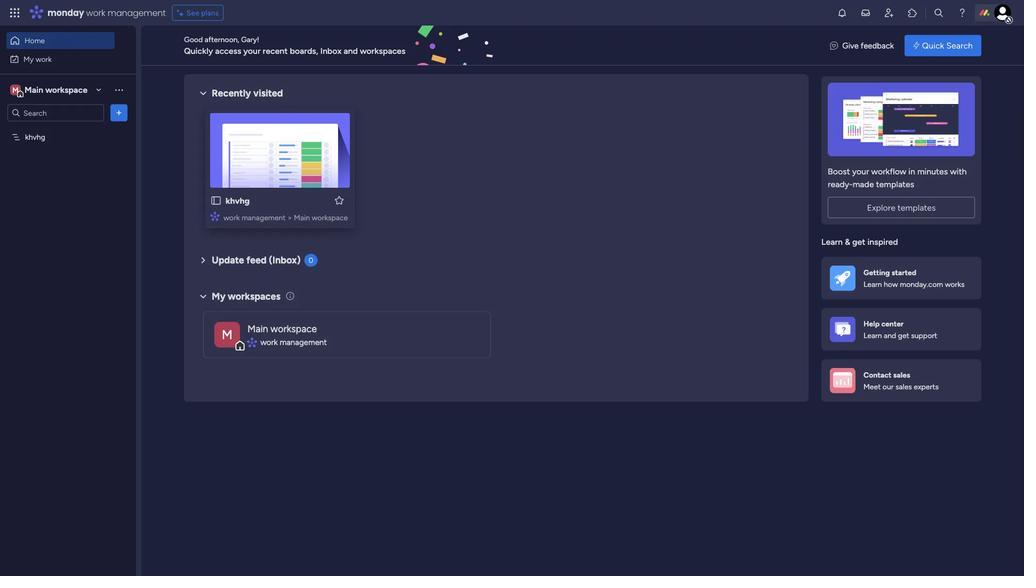 Task type: vqa. For each thing, say whether or not it's contained in the screenshot.
'everyone'
no



Task type: locate. For each thing, give the bounding box(es) containing it.
your down gary!
[[244, 46, 261, 56]]

0 horizontal spatial khvhg
[[25, 133, 45, 142]]

visited
[[253, 88, 283, 99]]

see plans button
[[172, 5, 224, 21]]

0 vertical spatial and
[[344, 46, 358, 56]]

good
[[184, 35, 203, 44]]

2 vertical spatial management
[[280, 338, 327, 347]]

1 vertical spatial management
[[242, 213, 286, 222]]

sales
[[894, 370, 911, 379], [896, 383, 913, 392]]

1 horizontal spatial your
[[853, 166, 870, 176]]

0 vertical spatial main workspace
[[25, 85, 88, 95]]

0 vertical spatial management
[[108, 7, 166, 19]]

1 vertical spatial khvhg
[[226, 196, 250, 206]]

search everything image
[[934, 7, 945, 18]]

learn
[[822, 237, 843, 247], [864, 280, 883, 289], [864, 331, 883, 340]]

1 horizontal spatial workspace image
[[215, 322, 240, 348]]

your inside good afternoon, gary! quickly access your recent boards, inbox and workspaces
[[244, 46, 261, 56]]

templates inside 'button'
[[898, 203, 936, 213]]

learn inside "getting started learn how monday.com works"
[[864, 280, 883, 289]]

work
[[86, 7, 105, 19], [36, 54, 52, 64], [224, 213, 240, 222], [261, 338, 278, 347]]

workspaces
[[360, 46, 406, 56], [228, 291, 281, 302]]

1 horizontal spatial and
[[884, 331, 897, 340]]

meet
[[864, 383, 881, 392]]

workspaces down update feed (inbox) at the left of page
[[228, 291, 281, 302]]

1 horizontal spatial main
[[248, 323, 268, 335]]

sales up our
[[894, 370, 911, 379]]

1 vertical spatial learn
[[864, 280, 883, 289]]

contact
[[864, 370, 892, 379]]

m
[[12, 85, 19, 94], [222, 327, 233, 343]]

monday work management
[[48, 7, 166, 19]]

learn down help
[[864, 331, 883, 340]]

explore templates
[[868, 203, 936, 213]]

khvhg down search in workspace field
[[25, 133, 45, 142]]

get down center
[[899, 331, 910, 340]]

ready-
[[828, 179, 853, 189]]

1 vertical spatial your
[[853, 166, 870, 176]]

your
[[244, 46, 261, 56], [853, 166, 870, 176]]

templates inside boost your workflow in minutes with ready-made templates
[[877, 179, 915, 189]]

learn for getting
[[864, 280, 883, 289]]

quickly
[[184, 46, 213, 56]]

feed
[[247, 255, 267, 266]]

give
[[843, 41, 859, 50]]

1 horizontal spatial get
[[899, 331, 910, 340]]

workspace options image
[[114, 84, 124, 95]]

1 horizontal spatial workspaces
[[360, 46, 406, 56]]

main workspace up search in workspace field
[[25, 85, 88, 95]]

learn down getting
[[864, 280, 883, 289]]

templates image image
[[832, 83, 972, 156]]

recently
[[212, 88, 251, 99]]

monday
[[48, 7, 84, 19]]

1 horizontal spatial main workspace
[[248, 323, 317, 335]]

1 vertical spatial main
[[294, 213, 310, 222]]

0 horizontal spatial main
[[25, 85, 43, 95]]

khvhg right public board image on the top left
[[226, 196, 250, 206]]

work down 'home'
[[36, 54, 52, 64]]

explore
[[868, 203, 896, 213]]

your up made
[[853, 166, 870, 176]]

main down my work on the top left
[[25, 85, 43, 95]]

workspace
[[45, 85, 88, 95], [312, 213, 348, 222], [271, 323, 317, 335]]

1 horizontal spatial m
[[222, 327, 233, 343]]

khvhg inside 'list box'
[[25, 133, 45, 142]]

and inside good afternoon, gary! quickly access your recent boards, inbox and workspaces
[[344, 46, 358, 56]]

experts
[[914, 383, 939, 392]]

khvhg
[[25, 133, 45, 142], [226, 196, 250, 206]]

main down my workspaces
[[248, 323, 268, 335]]

my down 'home'
[[23, 54, 34, 64]]

0 horizontal spatial m
[[12, 85, 19, 94]]

workspace up search in workspace field
[[45, 85, 88, 95]]

templates down workflow
[[877, 179, 915, 189]]

2 horizontal spatial main
[[294, 213, 310, 222]]

&
[[845, 237, 851, 247]]

and right 'inbox'
[[344, 46, 358, 56]]

v2 user feedback image
[[831, 40, 839, 52]]

get right &
[[853, 237, 866, 247]]

>
[[288, 213, 292, 222]]

plans
[[201, 8, 219, 17]]

feedback
[[861, 41, 895, 50]]

1 vertical spatial main workspace
[[248, 323, 317, 335]]

0 horizontal spatial and
[[344, 46, 358, 56]]

main
[[25, 85, 43, 95], [294, 213, 310, 222], [248, 323, 268, 335]]

1 vertical spatial workspaces
[[228, 291, 281, 302]]

1 vertical spatial templates
[[898, 203, 936, 213]]

0 horizontal spatial workspace image
[[10, 84, 21, 96]]

and down center
[[884, 331, 897, 340]]

main workspace up work management
[[248, 323, 317, 335]]

main right >
[[294, 213, 310, 222]]

0 vertical spatial khvhg
[[25, 133, 45, 142]]

(inbox)
[[269, 255, 301, 266]]

add to favorites image
[[334, 195, 345, 206]]

0 horizontal spatial your
[[244, 46, 261, 56]]

0 vertical spatial my
[[23, 54, 34, 64]]

templates right explore
[[898, 203, 936, 213]]

center
[[882, 319, 904, 328]]

workspace up work management
[[271, 323, 317, 335]]

home button
[[6, 32, 115, 49]]

main inside workspace selection element
[[25, 85, 43, 95]]

0 vertical spatial sales
[[894, 370, 911, 379]]

0 vertical spatial your
[[244, 46, 261, 56]]

update
[[212, 255, 244, 266]]

2 vertical spatial main
[[248, 323, 268, 335]]

0
[[309, 256, 314, 265]]

1 vertical spatial my
[[212, 291, 226, 302]]

2 vertical spatial learn
[[864, 331, 883, 340]]

my workspaces
[[212, 291, 281, 302]]

1 horizontal spatial khvhg
[[226, 196, 250, 206]]

quick search button
[[905, 35, 982, 56]]

my right close my workspaces icon
[[212, 291, 226, 302]]

learn left &
[[822, 237, 843, 247]]

my inside button
[[23, 54, 34, 64]]

templates
[[877, 179, 915, 189], [898, 203, 936, 213]]

sales right our
[[896, 383, 913, 392]]

0 vertical spatial workspaces
[[360, 46, 406, 56]]

0 vertical spatial main
[[25, 85, 43, 95]]

management for work management > main workspace
[[242, 213, 286, 222]]

1 vertical spatial and
[[884, 331, 897, 340]]

and
[[344, 46, 358, 56], [884, 331, 897, 340]]

see
[[187, 8, 199, 17]]

explore templates button
[[828, 197, 976, 218]]

1 vertical spatial workspace
[[312, 213, 348, 222]]

0 horizontal spatial my
[[23, 54, 34, 64]]

0 horizontal spatial main workspace
[[25, 85, 88, 95]]

m inside workspace selection element
[[12, 85, 19, 94]]

work down my workspaces
[[261, 338, 278, 347]]

option
[[0, 128, 136, 130]]

workspaces right 'inbox'
[[360, 46, 406, 56]]

see plans
[[187, 8, 219, 17]]

0 vertical spatial m
[[12, 85, 19, 94]]

work management > main workspace
[[224, 213, 348, 222]]

management for work management
[[280, 338, 327, 347]]

boost your workflow in minutes with ready-made templates
[[828, 166, 967, 189]]

0 vertical spatial workspace image
[[10, 84, 21, 96]]

1 vertical spatial get
[[899, 331, 910, 340]]

main workspace
[[25, 85, 88, 95], [248, 323, 317, 335]]

workspace down add to favorites image
[[312, 213, 348, 222]]

1 horizontal spatial my
[[212, 291, 226, 302]]

apps image
[[908, 7, 919, 18]]

learn inside "help center learn and get support"
[[864, 331, 883, 340]]

management
[[108, 7, 166, 19], [242, 213, 286, 222], [280, 338, 327, 347]]

workspace image
[[10, 84, 21, 96], [215, 322, 240, 348]]

0 horizontal spatial get
[[853, 237, 866, 247]]

my
[[23, 54, 34, 64], [212, 291, 226, 302]]

0 vertical spatial templates
[[877, 179, 915, 189]]

getting started learn how monday.com works
[[864, 268, 965, 289]]

main workspace inside workspace selection element
[[25, 85, 88, 95]]

get
[[853, 237, 866, 247], [899, 331, 910, 340]]



Task type: describe. For each thing, give the bounding box(es) containing it.
and inside "help center learn and get support"
[[884, 331, 897, 340]]

1 vertical spatial sales
[[896, 383, 913, 392]]

open update feed (inbox) image
[[197, 254, 210, 267]]

help image
[[957, 7, 968, 18]]

how
[[884, 280, 899, 289]]

notifications image
[[837, 7, 848, 18]]

help center learn and get support
[[864, 319, 938, 340]]

recent
[[263, 46, 288, 56]]

our
[[883, 383, 894, 392]]

search
[[947, 41, 974, 51]]

with
[[951, 166, 967, 176]]

0 vertical spatial learn
[[822, 237, 843, 247]]

invite members image
[[884, 7, 895, 18]]

getting started element
[[822, 257, 982, 300]]

work up update in the left of the page
[[224, 213, 240, 222]]

good afternoon, gary! quickly access your recent boards, inbox and workspaces
[[184, 35, 406, 56]]

1 vertical spatial workspace image
[[215, 322, 240, 348]]

inspired
[[868, 237, 899, 247]]

boost
[[828, 166, 851, 176]]

home
[[25, 36, 45, 45]]

boards,
[[290, 46, 318, 56]]

my for my work
[[23, 54, 34, 64]]

my for my workspaces
[[212, 291, 226, 302]]

workspace selection element
[[10, 84, 89, 97]]

work right monday
[[86, 7, 105, 19]]

recently visited
[[212, 88, 283, 99]]

support
[[912, 331, 938, 340]]

contact sales meet our sales experts
[[864, 370, 939, 392]]

contact sales element
[[822, 359, 982, 402]]

give feedback
[[843, 41, 895, 50]]

monday.com
[[900, 280, 944, 289]]

access
[[215, 46, 241, 56]]

khvhg list box
[[0, 126, 136, 290]]

inbox image
[[861, 7, 872, 18]]

workspaces inside good afternoon, gary! quickly access your recent boards, inbox and workspaces
[[360, 46, 406, 56]]

0 horizontal spatial workspaces
[[228, 291, 281, 302]]

Search in workspace field
[[22, 107, 89, 119]]

close recently visited image
[[197, 87, 210, 100]]

in
[[909, 166, 916, 176]]

select product image
[[10, 7, 20, 18]]

learn & get inspired
[[822, 237, 899, 247]]

2 vertical spatial workspace
[[271, 323, 317, 335]]

workflow
[[872, 166, 907, 176]]

my work button
[[6, 50, 115, 68]]

afternoon,
[[205, 35, 239, 44]]

made
[[853, 179, 875, 189]]

works
[[946, 280, 965, 289]]

my work
[[23, 54, 52, 64]]

v2 bolt switch image
[[914, 40, 920, 52]]

1 vertical spatial m
[[222, 327, 233, 343]]

your inside boost your workflow in minutes with ready-made templates
[[853, 166, 870, 176]]

0 vertical spatial workspace
[[45, 85, 88, 95]]

getting
[[864, 268, 890, 277]]

options image
[[114, 108, 124, 118]]

gary orlando image
[[995, 4, 1012, 21]]

help center element
[[822, 308, 982, 351]]

minutes
[[918, 166, 949, 176]]

started
[[892, 268, 917, 277]]

quick search
[[923, 41, 974, 51]]

inbox
[[320, 46, 342, 56]]

learn for help
[[864, 331, 883, 340]]

quick
[[923, 41, 945, 51]]

close my workspaces image
[[197, 290, 210, 303]]

work inside my work button
[[36, 54, 52, 64]]

public board image
[[210, 195, 222, 207]]

help
[[864, 319, 880, 328]]

0 vertical spatial get
[[853, 237, 866, 247]]

update feed (inbox)
[[212, 255, 301, 266]]

work management
[[261, 338, 327, 347]]

gary!
[[241, 35, 259, 44]]

get inside "help center learn and get support"
[[899, 331, 910, 340]]



